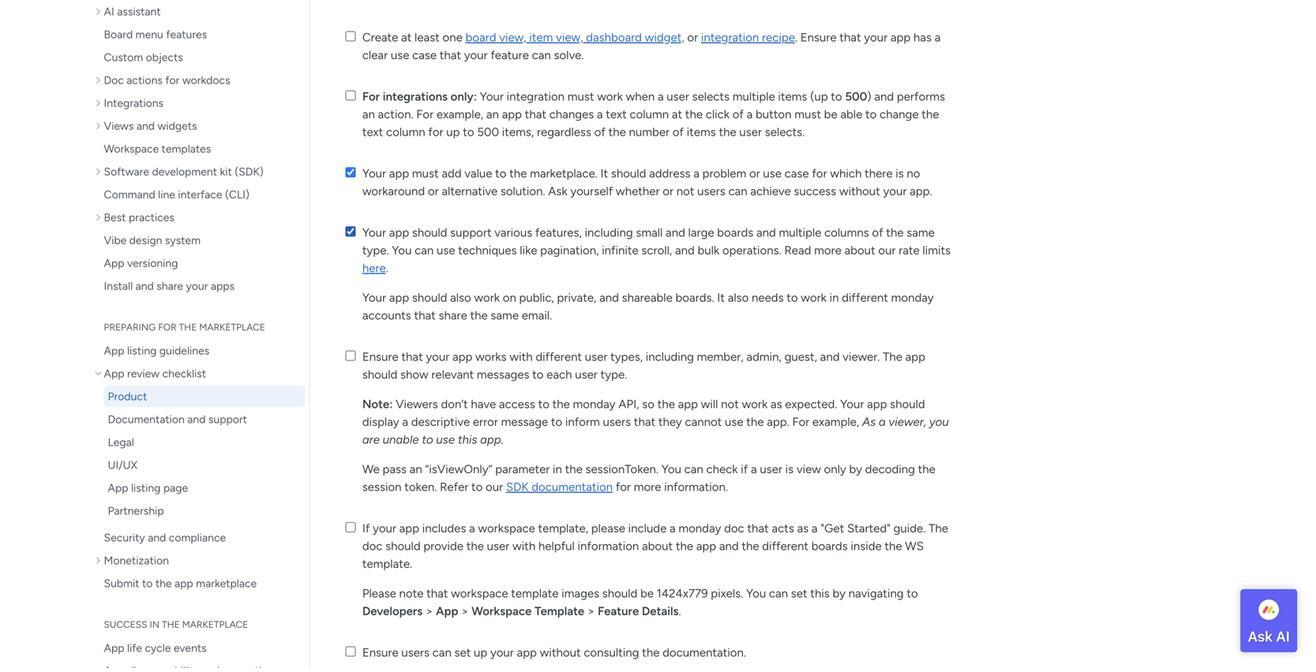 Task type: locate. For each thing, give the bounding box(es) containing it.
None checkbox
[[345, 90, 356, 101], [345, 167, 356, 178], [345, 227, 356, 237], [345, 351, 356, 361], [345, 523, 356, 533], [345, 647, 356, 657], [345, 90, 356, 101], [345, 167, 356, 178], [345, 227, 356, 237], [345, 351, 356, 361], [345, 523, 356, 533], [345, 647, 356, 657]]

1 horizontal spatial for
[[416, 107, 434, 122]]

access
[[499, 398, 535, 412]]

when
[[626, 90, 655, 104]]

1 horizontal spatial doc
[[724, 522, 744, 536]]

that inside viewers don't have access to the monday api, so the app will not work as expected. your app should display a descriptive error message to inform users that they cannot use the app. for example,
[[634, 415, 655, 429]]

the right "viewer."
[[883, 350, 902, 364]]

app up pixels.
[[696, 540, 716, 554]]

a inside as a viewer, you are unable to use this app.
[[879, 415, 886, 429]]

a left button
[[747, 107, 753, 122]]

apps
[[211, 280, 235, 293]]

submit to the app marketplace
[[104, 577, 257, 591]]

0 vertical spatial different
[[842, 291, 888, 305]]

use inside your app should support various features, including small and large boards and multiple columns of the same type. you can use techniques like pagination, infinite scroll, and bulk operations. read more about our rate limits here .
[[437, 244, 455, 258]]

1 horizontal spatial items
[[778, 90, 807, 104]]

they
[[658, 415, 682, 429]]

system
[[165, 234, 201, 247]]

use inside viewers don't have access to the monday api, so the app will not work as expected. your app should display a descriptive error message to inform users that they cannot use the app. for example,
[[725, 415, 743, 429]]

same down on
[[491, 309, 519, 323]]

0 horizontal spatial same
[[491, 309, 519, 323]]

your left has
[[864, 30, 888, 45]]

should
[[611, 167, 646, 181], [412, 226, 447, 240], [412, 291, 447, 305], [362, 368, 397, 382], [890, 398, 925, 412], [385, 540, 421, 554], [602, 587, 637, 601]]

different inside the "your app should also work on public, private, and shareable boards. it also needs to work in different monday accounts that share the same email."
[[842, 291, 888, 305]]

monetization
[[104, 554, 169, 568]]

1 horizontal spatial by
[[849, 463, 862, 477]]

user right provide
[[487, 540, 509, 554]]

1 horizontal spatial app.
[[767, 415, 789, 429]]

your up as
[[840, 398, 864, 412]]

0 vertical spatial users
[[697, 184, 725, 199]]

0 vertical spatial you
[[392, 244, 412, 258]]

with left helpful
[[512, 540, 535, 554]]

1 horizontal spatial ask
[[1248, 629, 1273, 645]]

your for add
[[362, 167, 386, 181]]

workspace templates
[[104, 142, 211, 156]]

descriptive
[[411, 415, 470, 429]]

that inside please note that workspace template images should be 1424x779 pixels. you can set this by navigating to developers > app > workspace template > feature details .
[[426, 587, 448, 601]]

dashboard
[[586, 30, 642, 45]]

0 horizontal spatial 500
[[477, 125, 499, 139]]

success
[[104, 619, 147, 631]]

ask ai button
[[1240, 590, 1297, 653]]

1 horizontal spatial share
[[439, 309, 467, 323]]

least
[[415, 30, 440, 45]]

use down descriptive
[[436, 433, 455, 447]]

1 horizontal spatial multiple
[[779, 226, 821, 240]]

be
[[824, 107, 837, 122], [640, 587, 654, 601]]

as for acts
[[797, 522, 809, 536]]

of inside your app should support various features, including small and large boards and multiple columns of the same type. you can use techniques like pagination, infinite scroll, and bulk operations. read more about our rate limits here .
[[872, 226, 883, 240]]

command line interface (cli)
[[104, 188, 249, 201]]

1 vertical spatial .
[[386, 261, 388, 276]]

1 vertical spatial ask
[[1248, 629, 1273, 645]]

1 vertical spatial at
[[672, 107, 682, 122]]

token.
[[404, 480, 437, 495]]

doc
[[104, 73, 124, 87]]

0 horizontal spatial at
[[401, 30, 412, 45]]

information
[[578, 540, 639, 554]]

type. down types,
[[600, 368, 627, 382]]

menu
[[136, 28, 163, 41]]

2 horizontal spatial different
[[842, 291, 888, 305]]

1 horizontal spatial different
[[762, 540, 809, 554]]

0 horizontal spatial view,
[[499, 30, 526, 45]]

a inside . ensure that your app has a clear use case that your feature can solve.
[[935, 30, 941, 45]]

app down ui/ux
[[108, 482, 128, 495]]

monday up inform
[[573, 398, 616, 412]]

0 horizontal spatial an
[[362, 107, 375, 122]]

user
[[667, 90, 689, 104], [739, 125, 762, 139], [585, 350, 607, 364], [575, 368, 598, 382], [760, 463, 782, 477], [487, 540, 509, 554]]

0 vertical spatial ai
[[104, 5, 114, 18]]

1 vertical spatial 500
[[477, 125, 499, 139]]

your down board on the left top of page
[[464, 48, 488, 62]]

support inside the page navigation element
[[208, 413, 247, 426]]

a inside viewers don't have access to the monday api, so the app will not work as expected. your app should display a descriptive error message to inform users that they cannot use the app. for example,
[[402, 415, 408, 429]]

your up accounts
[[362, 291, 386, 305]]

0 horizontal spatial different
[[536, 350, 582, 364]]

monday inside viewers don't have access to the monday api, so the app will not work as expected. your app should display a descriptive error message to inform users that they cannot use the app. for example,
[[573, 398, 616, 412]]

cycle
[[145, 642, 171, 655]]

type. up the here
[[362, 244, 389, 258]]

workaround
[[362, 184, 425, 199]]

must inside your app must add value to the marketplace. it should address a problem or use case for which there is no workaround or alternative solution. ask yourself whether or not users can achieve success without your app.
[[412, 167, 439, 181]]

workdocs
[[182, 73, 230, 87]]

ensure inside . ensure that your app has a clear use case that your feature can solve.
[[800, 30, 837, 45]]

the inside your app should support various features, including small and large boards and multiple columns of the same type. you can use techniques like pagination, infinite scroll, and bulk operations. read more about our rate limits here .
[[886, 226, 904, 240]]

install
[[104, 280, 133, 293]]

2 horizontal spatial monday
[[891, 291, 934, 305]]

0 vertical spatial about
[[844, 244, 875, 258]]

ensure right recipe
[[800, 30, 837, 45]]

0 horizontal spatial is
[[785, 463, 794, 477]]

for down expected.
[[792, 415, 809, 429]]

in down columns
[[830, 291, 839, 305]]

for down integrations
[[416, 107, 434, 122]]

inform
[[565, 415, 600, 429]]

guide.
[[893, 522, 926, 536]]

listing for guidelines
[[127, 344, 157, 358]]

up
[[446, 125, 460, 139], [474, 646, 487, 660]]

ensure down accounts
[[362, 350, 398, 364]]

to down descriptive
[[422, 433, 433, 447]]

workspace inside if your app includes a workspace template, please include a monday doc that acts as a "get started" guide. the doc should provide the user with helpful information about the app and the different boards inside the ws template.
[[478, 522, 535, 536]]

install and share your apps link
[[92, 276, 305, 297]]

0 vertical spatial 500
[[845, 90, 867, 104]]

app inside the page navigation element
[[175, 577, 193, 591]]

by inside please note that workspace template images should be 1424x779 pixels. you can set this by navigating to developers > app > workspace template > feature details .
[[833, 587, 846, 601]]

different down acts
[[762, 540, 809, 554]]

integrations
[[383, 90, 448, 104]]

and right private,
[[599, 291, 619, 305]]

solution.
[[500, 184, 545, 199]]

app inside the "your app should also work on public, private, and shareable boards. it also needs to work in different monday accounts that share the same email."
[[389, 291, 409, 305]]

objects
[[146, 51, 183, 64]]

user right each
[[575, 368, 598, 382]]

0 vertical spatial without
[[839, 184, 880, 199]]

1 horizontal spatial not
[[721, 398, 739, 412]]

1 vertical spatial with
[[512, 540, 535, 554]]

1 horizontal spatial including
[[646, 350, 694, 364]]

for
[[362, 90, 380, 104], [416, 107, 434, 122], [792, 415, 809, 429]]

as inside if your app includes a workspace template, please include a monday doc that acts as a "get started" guide. the doc should provide the user with helpful information about the app and the different boards inside the ws template.
[[797, 522, 809, 536]]

0 horizontal spatial by
[[833, 587, 846, 601]]

0 horizontal spatial ask
[[548, 184, 567, 199]]

able
[[840, 107, 862, 122]]

3 > from the left
[[587, 605, 595, 619]]

1 vertical spatial as
[[797, 522, 809, 536]]

app left has
[[891, 30, 911, 45]]

ask down project logo
[[1248, 629, 1273, 645]]

of
[[732, 107, 744, 122], [594, 125, 606, 139], [673, 125, 684, 139], [872, 226, 883, 240]]

marketplace for app life cycle events
[[182, 619, 248, 631]]

your down there
[[883, 184, 907, 199]]

app life cycle events
[[104, 642, 207, 655]]

to inside please note that workspace template images should be 1424x779 pixels. you can set this by navigating to developers > app > workspace template > feature details .
[[907, 587, 918, 601]]

0 horizontal spatial for
[[362, 90, 380, 104]]

up inside ') and performs an action. for example, an app that changes a text column at the click of a button must be able to change the text column for up to 500 items, regardless of the number of items the user selects.'
[[446, 125, 460, 139]]

2 also from the left
[[728, 291, 749, 305]]

0 horizontal spatial up
[[446, 125, 460, 139]]

0 vertical spatial same
[[907, 226, 935, 240]]

app for checklist
[[104, 367, 124, 381]]

(up
[[810, 90, 828, 104]]

users down developers
[[401, 646, 430, 660]]

widget,
[[645, 30, 684, 45]]

the right guide.
[[929, 522, 948, 536]]

use right clear
[[391, 48, 409, 62]]

work left on
[[474, 291, 500, 305]]

1 vertical spatial case
[[785, 167, 809, 181]]

the inside the "your app should also work on public, private, and shareable boards. it also needs to work in different monday accounts that share the same email."
[[470, 309, 488, 323]]

1 vertical spatial different
[[536, 350, 582, 364]]

use inside as a viewer, you are unable to use this app.
[[436, 433, 455, 447]]

about down "include"
[[642, 540, 673, 554]]

2 vertical spatial in
[[150, 619, 159, 631]]

is inside 'we pass an "isviewonly" parameter in the sessiontoken. you can check if a user is view only by decoding the session token. refer to our'
[[785, 463, 794, 477]]

1 vertical spatial is
[[785, 463, 794, 477]]

None checkbox
[[345, 31, 356, 41]]

1 > from the left
[[426, 605, 433, 619]]

set
[[791, 587, 807, 601], [454, 646, 471, 660]]

2 vertical spatial ensure
[[362, 646, 398, 660]]

private,
[[557, 291, 596, 305]]

2 vertical spatial must
[[412, 167, 439, 181]]

design
[[129, 234, 162, 247]]

users inside your app must add value to the marketplace. it should address a problem or use case for which there is no workaround or alternative solution. ask yourself whether or not users can achieve success without your app.
[[697, 184, 725, 199]]

work inside viewers don't have access to the monday api, so the app will not work as expected. your app should display a descriptive error message to inform users that they cannot use the app. for example,
[[742, 398, 768, 412]]

and left large
[[666, 226, 685, 240]]

work
[[597, 90, 623, 104], [474, 291, 500, 305], [801, 291, 827, 305], [742, 398, 768, 412]]

1 vertical spatial be
[[640, 587, 654, 601]]

versioning
[[127, 257, 178, 270]]

checklist
[[162, 367, 206, 381]]

text down for integrations only: your integration must work when a user selects multiple items (up to 500
[[606, 107, 627, 122]]

if your app includes a workspace template, please include a monday doc that acts as a "get started" guide. the doc should provide the user with helpful information about the app and the different boards inside the ws template.
[[362, 522, 948, 572]]

multiple up button
[[732, 90, 775, 104]]

documentation and support
[[108, 413, 247, 426]]

0 vertical spatial our
[[878, 244, 896, 258]]

types,
[[610, 350, 643, 364]]

your inside viewers don't have access to the monday api, so the app will not work as expected. your app should display a descriptive error message to inform users that they cannot use the app. for example,
[[840, 398, 864, 412]]

1 vertical spatial in
[[553, 463, 562, 477]]

for inside viewers don't have access to the monday api, so the app will not work as expected. your app should display a descriptive error message to inform users that they cannot use the app. for example,
[[792, 415, 809, 429]]

1 horizontal spatial be
[[824, 107, 837, 122]]

1 vertical spatial column
[[386, 125, 425, 139]]

1 vertical spatial support
[[208, 413, 247, 426]]

can inside your app must add value to the marketplace. it should address a problem or use case for which there is no workaround or alternative solution. ask yourself whether or not users can achieve success without your app.
[[728, 184, 747, 199]]

1 vertical spatial ai
[[1276, 629, 1290, 645]]

admin,
[[746, 350, 782, 364]]

workspace inside please note that workspace template images should be 1424x779 pixels. you can set this by navigating to developers > app > workspace template > feature details .
[[472, 605, 532, 619]]

multiple inside your app should support various features, including small and large boards and multiple columns of the same type. you can use techniques like pagination, infinite scroll, and bulk operations. read more about our rate limits here .
[[779, 226, 821, 240]]

monday
[[891, 291, 934, 305], [573, 398, 616, 412], [678, 522, 721, 536]]

for down sessiontoken.
[[616, 480, 631, 495]]

0 horizontal spatial including
[[585, 226, 633, 240]]

that right accounts
[[414, 309, 436, 323]]

should up show
[[412, 291, 447, 305]]

your inside the "your app should also work on public, private, and shareable boards. it also needs to work in different monday accounts that share the same email."
[[362, 291, 386, 305]]

0 horizontal spatial column
[[386, 125, 425, 139]]

500 up able
[[845, 90, 867, 104]]

needs
[[752, 291, 784, 305]]

2 horizontal spatial .
[[795, 30, 797, 45]]

it inside the "your app should also work on public, private, and shareable boards. it also needs to work in different monday accounts that share the same email."
[[717, 291, 725, 305]]

"get
[[821, 522, 844, 536]]

to right needs
[[787, 291, 798, 305]]

1 vertical spatial doc
[[362, 540, 382, 554]]

0 horizontal spatial must
[[412, 167, 439, 181]]

workspace left template at the left bottom of the page
[[451, 587, 508, 601]]

case
[[412, 48, 437, 62], [785, 167, 809, 181]]

app.
[[910, 184, 932, 199], [767, 415, 789, 429], [480, 433, 504, 447]]

alternative
[[442, 184, 498, 199]]

doc
[[724, 522, 744, 536], [362, 540, 382, 554]]

your inside your app should support various features, including small and large boards and multiple columns of the same type. you can use techniques like pagination, infinite scroll, and bulk operations. read more about our rate limits here .
[[362, 226, 386, 240]]

to inside submit to the app marketplace link
[[142, 577, 153, 591]]

0 vertical spatial must
[[567, 90, 594, 104]]

user inside ') and performs an action. for example, an app that changes a text column at the click of a button must be able to change the text column for up to 500 items, regardless of the number of items the user selects.'
[[739, 125, 762, 139]]

a inside your app must add value to the marketplace. it should address a problem or use case for which there is no workaround or alternative solution. ask yourself whether or not users can achieve success without your app.
[[693, 167, 699, 181]]

1 vertical spatial must
[[794, 107, 821, 122]]

0 vertical spatial by
[[849, 463, 862, 477]]

1 vertical spatial about
[[642, 540, 673, 554]]

1 horizontal spatial example,
[[812, 415, 859, 429]]

this down error
[[458, 433, 477, 447]]

0 horizontal spatial this
[[458, 433, 477, 447]]

this inside as a viewer, you are unable to use this app.
[[458, 433, 477, 447]]

app up items,
[[502, 107, 522, 122]]

for inside ') and performs an action. for example, an app that changes a text column at the click of a button must be able to change the text column for up to 500 items, regardless of the number of items the user selects.'
[[416, 107, 434, 122]]

best practices link
[[92, 207, 305, 228]]

ensure users can set up your app without consulting the documentation.
[[362, 646, 746, 660]]

1 vertical spatial boards
[[811, 540, 848, 554]]

type. inside ensure that your app works with different user types, including member, admin, guest, and viewer. the app should show relevant messages to each user type.
[[600, 368, 627, 382]]

0 horizontal spatial our
[[486, 480, 503, 495]]

that inside the "your app should also work on public, private, and shareable boards. it also needs to work in different monday accounts that share the same email."
[[414, 309, 436, 323]]

app inside please note that workspace template images should be 1424x779 pixels. you can set this by navigating to developers > app > workspace template > feature details .
[[436, 605, 458, 619]]

that inside if your app includes a workspace template, please include a monday doc that acts as a "get started" guide. the doc should provide the user with helpful information about the app and the different boards inside the ws template.
[[747, 522, 769, 536]]

case inside . ensure that your app has a clear use case that your feature can solve.
[[412, 48, 437, 62]]

different up each
[[536, 350, 582, 364]]

0 horizontal spatial not
[[676, 184, 694, 199]]

must down (up
[[794, 107, 821, 122]]

is inside your app must add value to the marketplace. it should address a problem or use case for which there is no workaround or alternative solution. ask yourself whether or not users can achieve success without your app.
[[896, 167, 904, 181]]

monday inside if your app includes a workspace template, please include a monday doc that acts as a "get started" guide. the doc should provide the user with helpful information about the app and the different boards inside the ws template.
[[678, 522, 721, 536]]

partnership
[[108, 505, 164, 518]]

add
[[442, 167, 462, 181]]

app down vibe
[[104, 257, 124, 270]]

1 vertical spatial up
[[474, 646, 487, 660]]

.
[[795, 30, 797, 45], [386, 261, 388, 276], [679, 605, 681, 619]]

the down performs
[[922, 107, 939, 122]]

. inside your app should support various features, including small and large boards and multiple columns of the same type. you can use techniques like pagination, infinite scroll, and bulk operations. read more about our rate limits here .
[[386, 261, 388, 276]]

not inside viewers don't have access to the monday api, so the app will not work as expected. your app should display a descriptive error message to inform users that they cannot use the app. for example,
[[721, 398, 739, 412]]

support up techniques
[[450, 226, 492, 240]]

large
[[688, 226, 714, 240]]

app for cycle
[[104, 642, 124, 655]]

app. down no
[[910, 184, 932, 199]]

the up works in the bottom of the page
[[470, 309, 488, 323]]

listing inside app listing guidelines 'link'
[[127, 344, 157, 358]]

be inside please note that workspace template images should be 1424x779 pixels. you can set this by navigating to developers > app > workspace template > feature details .
[[640, 587, 654, 601]]

0 horizontal spatial .
[[386, 261, 388, 276]]

a right has
[[935, 30, 941, 45]]

0 horizontal spatial monday
[[573, 398, 616, 412]]

use left techniques
[[437, 244, 455, 258]]

0 vertical spatial be
[[824, 107, 837, 122]]

integration up items,
[[507, 90, 565, 104]]

techniques
[[458, 244, 517, 258]]

for down integrations
[[428, 125, 443, 139]]

case inside your app must add value to the marketplace. it should address a problem or use case for which there is no workaround or alternative solution. ask yourself whether or not users can achieve success without your app.
[[785, 167, 809, 181]]

that inside ensure that your app works with different user types, including member, admin, guest, and viewer. the app should show relevant messages to each user type.
[[401, 350, 423, 364]]

> down 'images'
[[587, 605, 595, 619]]

here link
[[362, 261, 386, 276]]

show subpages for best practices image
[[96, 212, 104, 223]]

not down the address
[[676, 184, 694, 199]]

users down problem
[[697, 184, 725, 199]]

app up workaround
[[389, 167, 409, 181]]

success in the marketplace
[[104, 619, 248, 631]]

example, inside ') and performs an action. for example, an app that changes a text column at the click of a button must be able to change the text column for up to 500 items, regardless of the number of items the user selects.'
[[436, 107, 483, 122]]

1 horizontal spatial the
[[929, 522, 948, 536]]

software
[[104, 165, 149, 178]]

2 vertical spatial monday
[[678, 522, 721, 536]]

sdk
[[506, 480, 529, 495]]

your inside if your app includes a workspace template, please include a monday doc that acts as a "get started" guide. the doc should provide the user with helpful information about the app and the different boards inside the ws template.
[[373, 522, 396, 536]]

1 horizontal spatial about
[[844, 244, 875, 258]]

0 horizontal spatial be
[[640, 587, 654, 601]]

with inside ensure that your app works with different user types, including member, admin, guest, and viewer. the app should show relevant messages to each user type.
[[510, 350, 533, 364]]

a right if
[[751, 463, 757, 477]]

0 horizontal spatial the
[[883, 350, 902, 364]]

0 horizontal spatial users
[[401, 646, 430, 660]]

ensure for ensure users can set up your app without consulting the documentation.
[[362, 646, 398, 660]]

please note that workspace template images should be 1424x779 pixels. you can set this by navigating to developers > app > workspace template > feature details .
[[362, 587, 918, 619]]

0 horizontal spatial workspace
[[104, 142, 159, 156]]

1 vertical spatial users
[[603, 415, 631, 429]]

marketplace.
[[530, 167, 597, 181]]

column
[[630, 107, 669, 122], [386, 125, 425, 139]]

should up template.
[[385, 540, 421, 554]]

here
[[362, 261, 386, 276]]

0 vertical spatial monday
[[891, 291, 934, 305]]

1 horizontal spatial boards
[[811, 540, 848, 554]]

1 horizontal spatial ai
[[1276, 629, 1290, 645]]

1 horizontal spatial is
[[896, 167, 904, 181]]

for
[[165, 73, 180, 87], [428, 125, 443, 139], [812, 167, 827, 181], [158, 322, 177, 333], [616, 480, 631, 495]]

your inside your app must add value to the marketplace. it should address a problem or use case for which there is no workaround or alternative solution. ask yourself whether or not users can achieve success without your app.
[[883, 184, 907, 199]]

listing up "partnership"
[[131, 482, 161, 495]]

a right "include"
[[670, 522, 676, 536]]

2 horizontal spatial in
[[830, 291, 839, 305]]

0 horizontal spatial without
[[540, 646, 581, 660]]

support inside your app should support various features, including small and large boards and multiple columns of the same type. you can use techniques like pagination, infinite scroll, and bulk operations. read more about our rate limits here .
[[450, 226, 492, 240]]

1 horizontal spatial at
[[672, 107, 682, 122]]

to right value
[[495, 167, 506, 181]]

can inside . ensure that your app has a clear use case that your feature can solve.
[[532, 48, 551, 62]]

1 horizontal spatial monday
[[678, 522, 721, 536]]

it up the yourself
[[600, 167, 608, 181]]

please
[[591, 522, 625, 536]]

integration left recipe
[[701, 30, 759, 45]]

which
[[830, 167, 862, 181]]

should inside please note that workspace template images should be 1424x779 pixels. you can set this by navigating to developers > app > workspace template > feature details .
[[602, 587, 637, 601]]

ensure for ensure that your app works with different user types, including member, admin, guest, and viewer. the app should show relevant messages to each user type.
[[362, 350, 398, 364]]

0 vertical spatial for
[[362, 90, 380, 104]]

share inside the page navigation element
[[157, 280, 183, 293]]

2 horizontal spatial >
[[587, 605, 595, 619]]

share
[[157, 280, 183, 293], [439, 309, 467, 323]]

1 vertical spatial the
[[929, 522, 948, 536]]

board menu features
[[104, 28, 207, 41]]

an up token.
[[410, 463, 422, 477]]

about down columns
[[844, 244, 875, 258]]

to inside as a viewer, you are unable to use this app.
[[422, 433, 433, 447]]

1 horizontal spatial this
[[810, 587, 830, 601]]

0 vertical spatial the
[[883, 350, 902, 364]]

0 vertical spatial including
[[585, 226, 633, 240]]

without down which
[[839, 184, 880, 199]]

to left each
[[532, 368, 544, 382]]

acts
[[772, 522, 794, 536]]

column up number
[[630, 107, 669, 122]]

security and compliance
[[104, 531, 226, 545]]

app. down expected.
[[767, 415, 789, 429]]

app down "template"
[[517, 646, 537, 660]]

view, up feature
[[499, 30, 526, 45]]

0 horizontal spatial support
[[208, 413, 247, 426]]

0 vertical spatial column
[[630, 107, 669, 122]]

use right the cannot
[[725, 415, 743, 429]]

listing up the review at bottom
[[127, 344, 157, 358]]

app. down error
[[480, 433, 504, 447]]

0 vertical spatial workspace
[[478, 522, 535, 536]]

1 horizontal spatial it
[[717, 291, 725, 305]]

text
[[606, 107, 627, 122], [362, 125, 383, 139]]

be up details
[[640, 587, 654, 601]]

navigating
[[848, 587, 904, 601]]

bulk
[[698, 244, 719, 258]]

your up relevant
[[426, 350, 449, 364]]

should inside ensure that your app works with different user types, including member, admin, guest, and viewer. the app should show relevant messages to each user type.
[[362, 368, 397, 382]]

app for page
[[108, 482, 128, 495]]

1 vertical spatial same
[[491, 309, 519, 323]]

1 also from the left
[[450, 291, 471, 305]]

0 horizontal spatial ai
[[104, 5, 114, 18]]

should up viewer,
[[890, 398, 925, 412]]

template
[[534, 605, 584, 619]]

more down sessiontoken.
[[634, 480, 661, 495]]

can inside please note that workspace template images should be 1424x779 pixels. you can set this by navigating to developers > app > workspace template > feature details .
[[769, 587, 788, 601]]



Task type: describe. For each thing, give the bounding box(es) containing it.
0 vertical spatial items
[[778, 90, 807, 104]]

same inside your app should support various features, including small and large boards and multiple columns of the same type. you can use techniques like pagination, infinite scroll, and bulk operations. read more about our rate limits here .
[[907, 226, 935, 240]]

ui/ux link
[[104, 455, 305, 476]]

ws
[[905, 540, 924, 554]]

vibe design system
[[104, 234, 201, 247]]

your inside the page navigation element
[[186, 280, 208, 293]]

the up guidelines
[[179, 322, 197, 333]]

"isviewonly"
[[425, 463, 492, 477]]

and inside if your app includes a workspace template, please include a monday doc that acts as a "get started" guide. the doc should provide the user with helpful information about the app and the different boards inside the ws template.
[[719, 540, 739, 554]]

1 vertical spatial more
[[634, 480, 661, 495]]

app up as
[[867, 398, 887, 412]]

0 horizontal spatial text
[[362, 125, 383, 139]]

custom objects link
[[92, 47, 305, 68]]

0 horizontal spatial multiple
[[732, 90, 775, 104]]

app right "viewer."
[[905, 350, 925, 364]]

1 vertical spatial set
[[454, 646, 471, 660]]

0 vertical spatial at
[[401, 30, 412, 45]]

you inside 'we pass an "isviewonly" parameter in the sessiontoken. you can check if a user is view only by decoding the session token. refer to our'
[[661, 463, 681, 477]]

project logo image
[[1256, 598, 1281, 623]]

workspace inside the page navigation element
[[104, 142, 159, 156]]

can inside your app should support various features, including small and large boards and multiple columns of the same type. you can use techniques like pagination, infinite scroll, and bulk operations. read more about our rate limits here .
[[415, 244, 434, 258]]

the right consulting
[[642, 646, 660, 660]]

the left number
[[608, 125, 626, 139]]

for up app listing guidelines
[[158, 322, 177, 333]]

your for support
[[362, 226, 386, 240]]

the up 1424x779
[[676, 540, 693, 554]]

our inside your app should support various features, including small and large boards and multiple columns of the same type. you can use techniques like pagination, infinite scroll, and bulk operations. read more about our rate limits here .
[[878, 244, 896, 258]]

to left inform
[[551, 415, 562, 429]]

or down the address
[[663, 184, 673, 199]]

. inside . ensure that your app has a clear use case that your feature can solve.
[[795, 30, 797, 45]]

api,
[[618, 398, 639, 412]]

work right needs
[[801, 291, 827, 305]]

various
[[494, 226, 532, 240]]

or right widget,
[[687, 30, 698, 45]]

. inside please note that workspace template images should be 1424x779 pixels. you can set this by navigating to developers > app > workspace template > feature details .
[[679, 605, 681, 619]]

the inside your app must add value to the marketplace. it should address a problem or use case for which there is no workaround or alternative solution. ask yourself whether or not users can achieve success without your app.
[[509, 167, 527, 181]]

your app should also work on public, private, and shareable boards. it also needs to work in different monday accounts that share the same email.
[[362, 291, 934, 323]]

template.
[[362, 557, 412, 572]]

example, inside viewers don't have access to the monday api, so the app will not work as expected. your app should display a descriptive error message to inform users that they cannot use the app. for example,
[[812, 415, 859, 429]]

1 horizontal spatial 500
[[845, 90, 867, 104]]

your down template at the left bottom of the page
[[490, 646, 514, 660]]

your for also
[[362, 291, 386, 305]]

to down )
[[865, 107, 877, 122]]

app listing page link
[[104, 478, 305, 499]]

at inside ') and performs an action. for example, an app that changes a text column at the click of a button must be able to change the text column for up to 500 items, regardless of the number of items the user selects.'
[[672, 107, 682, 122]]

the down click
[[719, 125, 736, 139]]

app for guidelines
[[104, 344, 124, 358]]

and up monetization
[[148, 531, 166, 545]]

board
[[104, 28, 133, 41]]

a left "get
[[812, 522, 818, 536]]

with inside if your app includes a workspace template, please include a monday doc that acts as a "get started" guide. the doc should provide the user with helpful information about the app and the different boards inside the ws template.
[[512, 540, 535, 554]]

the up documentation at the bottom left of page
[[565, 463, 583, 477]]

to right (up
[[831, 90, 842, 104]]

to up the message
[[538, 398, 549, 412]]

as for work
[[771, 398, 782, 412]]

for inside ') and performs an action. for example, an app that changes a text column at the click of a button must be able to change the text column for up to 500 items, regardless of the number of items the user selects.'
[[428, 125, 443, 139]]

2 vertical spatial users
[[401, 646, 430, 660]]

that down one
[[440, 48, 461, 62]]

app. inside as a viewer, you are unable to use this app.
[[480, 433, 504, 447]]

(sdk)
[[235, 165, 264, 178]]

1 vertical spatial marketplace
[[196, 577, 257, 591]]

public,
[[519, 291, 554, 305]]

security and compliance link
[[92, 527, 305, 549]]

integration recipe link
[[701, 30, 795, 45]]

item
[[529, 30, 553, 45]]

of right regardless
[[594, 125, 606, 139]]

if
[[362, 522, 370, 536]]

your inside ensure that your app works with different user types, including member, admin, guest, and viewer. the app should show relevant messages to each user type.
[[426, 350, 449, 364]]

about inside if your app includes a workspace template, please include a monday doc that acts as a "get started" guide. the doc should provide the user with helpful information about the app and the different boards inside the ws template.
[[642, 540, 673, 554]]

for inside your app must add value to the marketplace. it should address a problem or use case for which there is no workaround or alternative solution. ask yourself whether or not users can achieve success without your app.
[[812, 167, 827, 181]]

compliance
[[169, 531, 226, 545]]

parameter
[[495, 463, 550, 477]]

app. inside viewers don't have access to the monday api, so the app will not work as expected. your app should display a descriptive error message to inform users that they cannot use the app. for example,
[[767, 415, 789, 429]]

ai assistant link
[[92, 1, 305, 22]]

please
[[362, 587, 396, 601]]

that right recipe
[[839, 30, 861, 45]]

to down only:
[[463, 125, 474, 139]]

information.
[[664, 480, 728, 495]]

a right the includes at the left of page
[[469, 522, 475, 536]]

show subpages for ai assistant image
[[96, 6, 104, 17]]

boards inside if your app includes a workspace template, please include a monday doc that acts as a "get started" guide. the doc should provide the user with helpful information about the app and the different boards inside the ws template.
[[811, 540, 848, 554]]

show subpages for views and widgets image
[[96, 120, 104, 131]]

set inside please note that workspace template images should be 1424x779 pixels. you can set this by navigating to developers > app > workspace template > feature details .
[[791, 587, 807, 601]]

user left types,
[[585, 350, 607, 364]]

500 inside ') and performs an action. for example, an app that changes a text column at the click of a button must be able to change the text column for up to 500 items, regardless of the number of items the user selects.'
[[477, 125, 499, 139]]

1 horizontal spatial column
[[630, 107, 669, 122]]

and down app versioning
[[136, 280, 154, 293]]

must inside ') and performs an action. for example, an app that changes a text column at the click of a button must be able to change the text column for up to 500 items, regardless of the number of items the user selects.'
[[794, 107, 821, 122]]

2 view, from the left
[[556, 30, 583, 45]]

we pass an "isviewonly" parameter in the sessiontoken. you can check if a user is view only by decoding the session token. refer to our
[[362, 463, 935, 495]]

doc actions for workdocs
[[104, 73, 230, 87]]

viewer.
[[843, 350, 880, 364]]

ask inside your app must add value to the marketplace. it should address a problem or use case for which there is no workaround or alternative solution. ask yourself whether or not users can achieve success without your app.
[[548, 184, 567, 199]]

preparing
[[104, 322, 156, 333]]

your app should support various features, including small and large boards and multiple columns of the same type. you can use techniques like pagination, infinite scroll, and bulk operations. read more about our rate limits here .
[[362, 226, 951, 276]]

your right only:
[[480, 90, 504, 104]]

the down monetization
[[155, 577, 172, 591]]

unable
[[383, 433, 419, 447]]

software development kit (sdk) link
[[92, 161, 305, 182]]

show subpages for monetization image
[[96, 555, 104, 567]]

ask inside ask ai "button"
[[1248, 629, 1273, 645]]

limits
[[923, 244, 951, 258]]

the left ws
[[885, 540, 902, 554]]

security
[[104, 531, 145, 545]]

the up if
[[746, 415, 764, 429]]

decoding
[[865, 463, 915, 477]]

on
[[503, 291, 516, 305]]

workspace inside please note that workspace template images should be 1424x779 pixels. you can set this by navigating to developers > app > workspace template > feature details .
[[451, 587, 508, 601]]

marketplace for app listing guidelines
[[199, 322, 265, 333]]

template,
[[538, 522, 588, 536]]

page navigation element
[[88, 0, 309, 669]]

doc actions for workdocs link
[[92, 69, 305, 91]]

yourself
[[570, 184, 613, 199]]

this inside please note that workspace template images should be 1424x779 pixels. you can set this by navigating to developers > app > workspace template > feature details .
[[810, 587, 830, 601]]

cannot
[[685, 415, 722, 429]]

a right the when
[[658, 90, 664, 104]]

app inside your app should support various features, including small and large boards and multiple columns of the same type. you can use techniques like pagination, infinite scroll, and bulk operations. read more about our rate limits here .
[[389, 226, 409, 240]]

0 vertical spatial doc
[[724, 522, 744, 536]]

of right click
[[732, 107, 744, 122]]

the left click
[[685, 107, 703, 122]]

note
[[399, 587, 424, 601]]

are
[[362, 433, 380, 447]]

app review checklist
[[104, 367, 206, 381]]

best
[[104, 211, 126, 224]]

should inside if your app includes a workspace template, please include a monday doc that acts as a "get started" guide. the doc should provide the user with helpful information about the app and the different boards inside the ws template.
[[385, 540, 421, 554]]

that inside ') and performs an action. for example, an app that changes a text column at the click of a button must be able to change the text column for up to 500 items, regardless of the number of items the user selects.'
[[525, 107, 546, 122]]

0 vertical spatial integration
[[701, 30, 759, 45]]

1 horizontal spatial text
[[606, 107, 627, 122]]

change
[[880, 107, 919, 122]]

rate
[[899, 244, 920, 258]]

not inside your app must add value to the marketplace. it should address a problem or use case for which there is no workaround or alternative solution. ask yourself whether or not users can achieve success without your app.
[[676, 184, 694, 199]]

app left the includes at the left of page
[[399, 522, 419, 536]]

pixels.
[[711, 587, 743, 601]]

create at least one board view, item view, dashboard widget, or integration recipe
[[362, 30, 795, 45]]

integrations link
[[92, 92, 305, 114]]

0 horizontal spatial integration
[[507, 90, 565, 104]]

selects
[[692, 90, 730, 104]]

events
[[174, 642, 207, 655]]

the inside ensure that your app works with different user types, including member, admin, guest, and viewer. the app should show relevant messages to each user type.
[[883, 350, 902, 364]]

pagination,
[[540, 244, 599, 258]]

you inside please note that workspace template images should be 1424x779 pixels. you can set this by navigating to developers > app > workspace template > feature details .
[[746, 587, 766, 601]]

listing for page
[[131, 482, 161, 495]]

about inside your app should support various features, including small and large boards and multiple columns of the same type. you can use techniques like pagination, infinite scroll, and bulk operations. read more about our rate limits here .
[[844, 244, 875, 258]]

can inside 'we pass an "isviewonly" parameter in the sessiontoken. you can check if a user is view only by decoding the session token. refer to our'
[[684, 463, 703, 477]]

button
[[756, 107, 792, 122]]

documentation and support link
[[104, 409, 305, 430]]

use inside your app must add value to the marketplace. it should address a problem or use case for which there is no workaround or alternative solution. ask yourself whether or not users can achieve success without your app.
[[763, 167, 782, 181]]

submit to the app marketplace link
[[92, 573, 305, 595]]

preparing for the marketplace
[[104, 322, 265, 333]]

to inside ensure that your app works with different user types, including member, admin, guest, and viewer. the app should show relevant messages to each user type.
[[532, 368, 544, 382]]

view
[[797, 463, 821, 477]]

ai inside "button"
[[1276, 629, 1290, 645]]

the up cycle
[[162, 619, 180, 631]]

) and performs an action. for example, an app that changes a text column at the click of a button must be able to change the text column for up to 500 items, regardless of the number of items the user selects.
[[362, 90, 945, 139]]

the right decoding
[[918, 463, 935, 477]]

line
[[158, 188, 175, 201]]

including inside your app should support various features, including small and large boards and multiple columns of the same type. you can use techniques like pagination, infinite scroll, and bulk operations. read more about our rate limits here .
[[585, 226, 633, 240]]

scroll,
[[641, 244, 672, 258]]

a inside 'we pass an "isviewonly" parameter in the sessiontoken. you can check if a user is view only by decoding the session token. refer to our'
[[751, 463, 757, 477]]

same inside the "your app should also work on public, private, and shareable boards. it also needs to work in different monday accounts that share the same email."
[[491, 309, 519, 323]]

images
[[562, 587, 599, 601]]

helpful
[[538, 540, 575, 554]]

vibe
[[104, 234, 127, 247]]

submit
[[104, 577, 139, 591]]

share inside the "your app should also work on public, private, and shareable boards. it also needs to work in different monday accounts that share the same email."
[[439, 309, 467, 323]]

details
[[642, 605, 679, 619]]

without inside your app must add value to the marketplace. it should address a problem or use case for which there is no workaround or alternative solution. ask yourself whether or not users can achieve success without your app.
[[839, 184, 880, 199]]

and up legal link
[[187, 413, 206, 426]]

hide subpages for app review checklist image
[[93, 371, 104, 379]]

to inside 'we pass an "isviewonly" parameter in the sessiontoken. you can check if a user is view only by decoding the session token. refer to our'
[[471, 480, 483, 495]]

and left bulk
[[675, 244, 695, 258]]

app left will
[[678, 398, 698, 412]]

views and widgets link
[[92, 115, 305, 137]]

show subpages for integrations image
[[96, 98, 104, 109]]

to inside your app must add value to the marketplace. it should address a problem or use case for which there is no workaround or alternative solution. ask yourself whether or not users can achieve success without your app.
[[495, 167, 506, 181]]

work left the when
[[597, 90, 623, 104]]

use inside . ensure that your app has a clear use case that your feature can solve.
[[391, 48, 409, 62]]

board menu features link
[[92, 24, 305, 45]]

viewers
[[396, 398, 438, 412]]

the right so
[[657, 398, 675, 412]]

like
[[520, 244, 537, 258]]

documentation.
[[663, 646, 746, 660]]

1424x779
[[657, 587, 708, 601]]

you inside your app should support various features, including small and large boards and multiple columns of the same type. you can use techniques like pagination, infinite scroll, and bulk operations. read more about our rate limits here .
[[392, 244, 412, 258]]

read
[[784, 244, 811, 258]]

achieve
[[750, 184, 791, 199]]

users inside viewers don't have access to the monday api, so the app will not work as expected. your app should display a descriptive error message to inform users that they cannot use the app. for example,
[[603, 415, 631, 429]]

legal link
[[104, 432, 305, 453]]

2 horizontal spatial an
[[486, 107, 499, 122]]

a down for integrations only: your integration must work when a user selects multiple items (up to 500
[[597, 107, 603, 122]]

viewer,
[[889, 415, 926, 429]]

including inside ensure that your app works with different user types, including member, admin, guest, and viewer. the app should show relevant messages to each user type.
[[646, 350, 694, 364]]

and inside "link"
[[136, 119, 155, 133]]

ensure that your app works with different user types, including member, admin, guest, and viewer. the app should show relevant messages to each user type.
[[362, 350, 925, 382]]

app inside your app must add value to the marketplace. it should address a problem or use case for which there is no workaround or alternative solution. ask yourself whether or not users can achieve success without your app.
[[389, 167, 409, 181]]

and inside ensure that your app works with different user types, including member, admin, guest, and viewer. the app should show relevant messages to each user type.
[[820, 350, 840, 364]]

items inside ') and performs an action. for example, an app that changes a text column at the click of a button must be able to change the text column for up to 500 items, regardless of the number of items the user selects.'
[[687, 125, 716, 139]]

should inside viewers don't have access to the monday api, so the app will not work as expected. your app should display a descriptive error message to inform users that they cannot use the app. for example,
[[890, 398, 925, 412]]

the up pixels.
[[742, 540, 759, 554]]

for integrations only: your integration must work when a user selects multiple items (up to 500
[[362, 90, 867, 104]]

has
[[913, 30, 932, 45]]

2 > from the left
[[461, 605, 469, 619]]

the inside if your app includes a workspace template, please include a monday doc that acts as a "get started" guide. the doc should provide the user with helpful information about the app and the different boards inside the ws template.
[[929, 522, 948, 536]]

show subpages for doc actions for workdocs image
[[96, 75, 104, 86]]

more inside your app should support various features, including small and large boards and multiple columns of the same type. you can use techniques like pagination, infinite scroll, and bulk operations. read more about our rate limits here .
[[814, 244, 842, 258]]

show subpages for software development kit (sdk) image
[[96, 166, 104, 177]]

for inside 'link'
[[165, 73, 180, 87]]

of right number
[[673, 125, 684, 139]]

in inside 'we pass an "isviewonly" parameter in the sessiontoken. you can check if a user is view only by decoding the session token. refer to our'
[[553, 463, 562, 477]]

and up operations.
[[756, 226, 776, 240]]

app. inside your app must add value to the marketplace. it should address a problem or use case for which there is no workaround or alternative solution. ask yourself whether or not users can achieve success without your app.
[[910, 184, 932, 199]]

our inside 'we pass an "isviewonly" parameter in the sessiontoken. you can check if a user is view only by decoding the session token. refer to our'
[[486, 480, 503, 495]]

kit
[[220, 165, 232, 178]]

the up inform
[[552, 398, 570, 412]]

guidelines
[[159, 344, 209, 358]]

user inside 'we pass an "isviewonly" parameter in the sessiontoken. you can check if a user is view only by decoding the session token. refer to our'
[[760, 463, 782, 477]]

infinite
[[602, 244, 639, 258]]

app up relevant
[[452, 350, 472, 364]]

or left the alternative
[[428, 184, 439, 199]]

boards inside your app should support various features, including small and large boards and multiple columns of the same type. you can use techniques like pagination, infinite scroll, and bulk operations. read more about our rate limits here .
[[717, 226, 753, 240]]

user left selects at the top
[[667, 90, 689, 104]]

different inside if your app includes a workspace template, please include a monday doc that acts as a "get started" guide. the doc should provide the user with helpful information about the app and the different boards inside the ws template.
[[762, 540, 809, 554]]

1 view, from the left
[[499, 30, 526, 45]]

boards.
[[675, 291, 714, 305]]

sdk documentation link
[[506, 480, 613, 495]]

features
[[166, 28, 207, 41]]

and inside ') and performs an action. for example, an app that changes a text column at the click of a button must be able to change the text column for up to 500 items, regardless of the number of items the user selects.'
[[874, 90, 894, 104]]

and inside the "your app should also work on public, private, and shareable boards. it also needs to work in different monday accounts that share the same email."
[[599, 291, 619, 305]]

by inside 'we pass an "isviewonly" parameter in the sessiontoken. you can check if a user is view only by decoding the session token. refer to our'
[[849, 463, 862, 477]]

it inside your app must add value to the marketplace. it should address a problem or use case for which there is no workaround or alternative solution. ask yourself whether or not users can achieve success without your app.
[[600, 167, 608, 181]]

board view, item view, dashboard widget, link
[[465, 30, 684, 45]]

ai inside the page navigation element
[[104, 5, 114, 18]]

should inside your app should support various features, including small and large boards and multiple columns of the same type. you can use techniques like pagination, infinite scroll, and bulk operations. read more about our rate limits here .
[[412, 226, 447, 240]]

app listing page
[[108, 482, 188, 495]]

1 vertical spatial without
[[540, 646, 581, 660]]

1 horizontal spatial up
[[474, 646, 487, 660]]

provide
[[423, 540, 463, 554]]

viewers don't have access to the monday api, so the app will not work as expected. your app should display a descriptive error message to inform users that they cannot use the app. for example,
[[362, 398, 925, 429]]

app versioning
[[104, 257, 178, 270]]

the right provide
[[466, 540, 484, 554]]

or up the achieve
[[749, 167, 760, 181]]

legal
[[108, 436, 134, 449]]



Task type: vqa. For each thing, say whether or not it's contained in the screenshot.
in
yes



